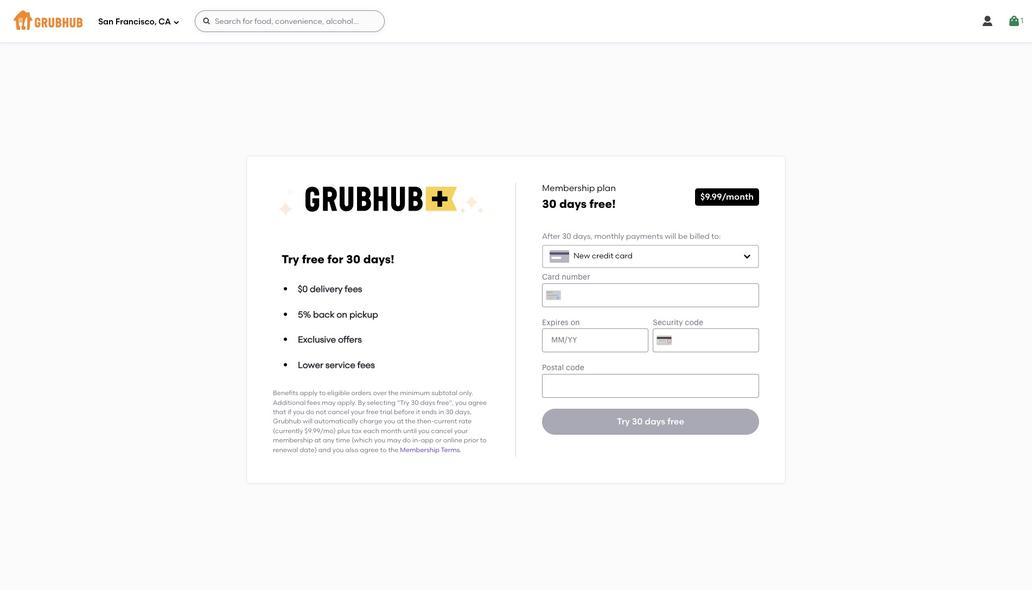 Task type: locate. For each thing, give the bounding box(es) containing it.
1 vertical spatial membership
[[400, 446, 440, 454]]

0 horizontal spatial do
[[306, 408, 314, 416]]

days,
[[573, 232, 593, 241], [455, 408, 472, 416]]

membership up free!
[[542, 183, 595, 193]]

apply
[[300, 389, 318, 397]]

the down month
[[388, 446, 399, 454]]

membership terms .
[[400, 446, 462, 454]]

0 horizontal spatial days,
[[455, 408, 472, 416]]

to
[[319, 389, 326, 397], [480, 437, 487, 444], [380, 446, 387, 454]]

1
[[1021, 16, 1024, 25]]

0 horizontal spatial your
[[351, 408, 365, 416]]

san
[[98, 17, 114, 26]]

2 horizontal spatial days
[[645, 416, 666, 427]]

main navigation navigation
[[0, 0, 1033, 42]]

you up month
[[384, 418, 395, 425]]

1 horizontal spatial days,
[[573, 232, 593, 241]]

1 vertical spatial do
[[403, 437, 411, 444]]

do left not
[[306, 408, 314, 416]]

days inside button
[[645, 416, 666, 427]]

agree down only.
[[468, 399, 487, 407]]

.
[[460, 446, 462, 454]]

to right prior
[[480, 437, 487, 444]]

you down then-
[[418, 427, 430, 435]]

may down month
[[387, 437, 401, 444]]

at down before
[[397, 418, 404, 425]]

membership
[[542, 183, 595, 193], [400, 446, 440, 454]]

will left be
[[665, 232, 677, 241]]

fees
[[345, 284, 362, 294], [358, 360, 375, 370], [307, 399, 320, 407]]

0 horizontal spatial will
[[303, 418, 313, 425]]

1 vertical spatial at
[[315, 437, 321, 444]]

monthly
[[595, 232, 625, 241]]

exclusive
[[298, 335, 336, 345]]

new
[[574, 251, 590, 261]]

0 vertical spatial fees
[[345, 284, 362, 294]]

also
[[346, 446, 359, 454]]

charge
[[360, 418, 383, 425]]

0 vertical spatial days
[[560, 197, 587, 211]]

the
[[388, 389, 399, 397], [405, 418, 416, 425], [388, 446, 399, 454]]

0 vertical spatial at
[[397, 418, 404, 425]]

grubhub
[[273, 418, 301, 425]]

membership for 30
[[542, 183, 595, 193]]

you down time
[[333, 446, 344, 454]]

be
[[679, 232, 688, 241]]

and
[[319, 446, 331, 454]]

do
[[306, 408, 314, 416], [403, 437, 411, 444]]

1 horizontal spatial agree
[[468, 399, 487, 407]]

$9.99/mo)
[[305, 427, 336, 435]]

0 vertical spatial try
[[282, 252, 299, 266]]

not
[[316, 408, 326, 416]]

1 vertical spatial try
[[617, 416, 630, 427]]

benefits apply to eligible orders over the minimum subtotal only. additional fees may apply. by selecting "try 30 days free", you agree that if you do not cancel your free trial before it ends in 30 days, grubhub will automatically charge you at the then-current rate (currently $9.99/mo) plus tax each month until you cancel your membership at any time (which you may do in-app or online prior to renewal date) and you also agree to the
[[273, 389, 487, 454]]

svg image
[[982, 15, 995, 28], [173, 19, 180, 25], [743, 252, 752, 261]]

cancel up "or" at bottom
[[431, 427, 453, 435]]

2 horizontal spatial svg image
[[982, 15, 995, 28]]

1 horizontal spatial try
[[617, 416, 630, 427]]

1 vertical spatial days,
[[455, 408, 472, 416]]

1 vertical spatial to
[[480, 437, 487, 444]]

ca
[[159, 17, 171, 26]]

offers
[[338, 335, 362, 345]]

membership down in-
[[400, 446, 440, 454]]

1 horizontal spatial free
[[366, 408, 379, 416]]

do left in-
[[403, 437, 411, 444]]

will
[[665, 232, 677, 241], [303, 418, 313, 425]]

1 horizontal spatial days
[[560, 197, 587, 211]]

cancel up automatically
[[328, 408, 350, 416]]

to:
[[712, 232, 721, 241]]

1 vertical spatial cancel
[[431, 427, 453, 435]]

1 vertical spatial will
[[303, 418, 313, 425]]

days
[[560, 197, 587, 211], [420, 399, 436, 407], [645, 416, 666, 427]]

new credit card
[[574, 251, 633, 261]]

automatically
[[314, 418, 358, 425]]

2 horizontal spatial free
[[668, 416, 685, 427]]

agree
[[468, 399, 487, 407], [360, 446, 379, 454]]

1 vertical spatial your
[[454, 427, 468, 435]]

you
[[456, 399, 467, 407], [293, 408, 305, 416], [384, 418, 395, 425], [418, 427, 430, 435], [374, 437, 386, 444], [333, 446, 344, 454]]

until
[[403, 427, 417, 435]]

to down month
[[380, 446, 387, 454]]

try for try free for 30 days!
[[282, 252, 299, 266]]

0 vertical spatial to
[[319, 389, 326, 397]]

fees right delivery
[[345, 284, 362, 294]]

1 horizontal spatial to
[[380, 446, 387, 454]]

rate
[[459, 418, 472, 425]]

if
[[288, 408, 292, 416]]

2 horizontal spatial to
[[480, 437, 487, 444]]

to right apply
[[319, 389, 326, 397]]

svg image
[[1008, 15, 1021, 28], [202, 17, 211, 26]]

days, up new
[[573, 232, 593, 241]]

apply.
[[337, 399, 356, 407]]

try 30 days free
[[617, 416, 685, 427]]

at down $9.99/mo)
[[315, 437, 321, 444]]

0 horizontal spatial cancel
[[328, 408, 350, 416]]

try 30 days free button
[[542, 409, 760, 435]]

1 horizontal spatial will
[[665, 232, 677, 241]]

1 vertical spatial fees
[[358, 360, 375, 370]]

will inside benefits apply to eligible orders over the minimum subtotal only. additional fees may apply. by selecting "try 30 days free", you agree that if you do not cancel your free trial before it ends in 30 days, grubhub will automatically charge you at the then-current rate (currently $9.99/mo) plus tax each month until you cancel your membership at any time (which you may do in-app or online prior to renewal date) and you also agree to the
[[303, 418, 313, 425]]

free
[[302, 252, 325, 266], [366, 408, 379, 416], [668, 416, 685, 427]]

lower
[[298, 360, 324, 370]]

1 vertical spatial the
[[405, 418, 416, 425]]

may up not
[[322, 399, 336, 407]]

after
[[542, 232, 561, 241]]

fees for lower service fees
[[358, 360, 375, 370]]

then-
[[417, 418, 434, 425]]

membership inside membership plan 30 days free!
[[542, 183, 595, 193]]

2 vertical spatial fees
[[307, 399, 320, 407]]

days!
[[363, 252, 395, 266]]

2 vertical spatial to
[[380, 446, 387, 454]]

it
[[416, 408, 420, 416]]

month
[[381, 427, 402, 435]]

1 horizontal spatial svg image
[[1008, 15, 1021, 28]]

membership plan 30 days free!
[[542, 183, 616, 211]]

0 horizontal spatial to
[[319, 389, 326, 397]]

the up until
[[405, 418, 416, 425]]

cancel
[[328, 408, 350, 416], [431, 427, 453, 435]]

1 vertical spatial days
[[420, 399, 436, 407]]

1 horizontal spatial your
[[454, 427, 468, 435]]

0 horizontal spatial days
[[420, 399, 436, 407]]

days inside benefits apply to eligible orders over the minimum subtotal only. additional fees may apply. by selecting "try 30 days free", you agree that if you do not cancel your free trial before it ends in 30 days, grubhub will automatically charge you at the then-current rate (currently $9.99/mo) plus tax each month until you cancel your membership at any time (which you may do in-app or online prior to renewal date) and you also agree to the
[[420, 399, 436, 407]]

30
[[542, 197, 557, 211], [562, 232, 572, 241], [346, 252, 361, 266], [411, 399, 419, 407], [446, 408, 454, 416], [632, 416, 643, 427]]

2 vertical spatial days
[[645, 416, 666, 427]]

prior
[[464, 437, 479, 444]]

free",
[[437, 399, 454, 407]]

0 vertical spatial will
[[665, 232, 677, 241]]

try inside try 30 days free button
[[617, 416, 630, 427]]

fees down apply
[[307, 399, 320, 407]]

plan
[[597, 183, 616, 193]]

0 vertical spatial membership
[[542, 183, 595, 193]]

days, up the rate
[[455, 408, 472, 416]]

membership terms link
[[400, 446, 460, 454]]

0 horizontal spatial agree
[[360, 446, 379, 454]]

1 horizontal spatial do
[[403, 437, 411, 444]]

your
[[351, 408, 365, 416], [454, 427, 468, 435]]

by
[[358, 399, 366, 407]]

the right over
[[388, 389, 399, 397]]

fees inside benefits apply to eligible orders over the minimum subtotal only. additional fees may apply. by selecting "try 30 days free", you agree that if you do not cancel your free trial before it ends in 30 days, grubhub will automatically charge you at the then-current rate (currently $9.99/mo) plus tax each month until you cancel your membership at any time (which you may do in-app or online prior to renewal date) and you also agree to the
[[307, 399, 320, 407]]

may
[[322, 399, 336, 407], [387, 437, 401, 444]]

you right the if on the bottom left of the page
[[293, 408, 305, 416]]

0 horizontal spatial membership
[[400, 446, 440, 454]]

card
[[616, 251, 633, 261]]

free inside button
[[668, 416, 685, 427]]

plus
[[337, 427, 350, 435]]

0 vertical spatial may
[[322, 399, 336, 407]]

Search for food, convenience, alcohol... search field
[[195, 10, 385, 32]]

on
[[337, 309, 348, 320]]

1 vertical spatial agree
[[360, 446, 379, 454]]

before
[[394, 408, 415, 416]]

your down "by"
[[351, 408, 365, 416]]

0 horizontal spatial try
[[282, 252, 299, 266]]

agree down (which
[[360, 446, 379, 454]]

fees right service
[[358, 360, 375, 370]]

1 horizontal spatial membership
[[542, 183, 595, 193]]

1 horizontal spatial cancel
[[431, 427, 453, 435]]

your down the rate
[[454, 427, 468, 435]]

will up $9.99/mo)
[[303, 418, 313, 425]]

1 horizontal spatial may
[[387, 437, 401, 444]]



Task type: describe. For each thing, give the bounding box(es) containing it.
payments
[[626, 232, 663, 241]]

online
[[443, 437, 463, 444]]

membership for .
[[400, 446, 440, 454]]

only.
[[459, 389, 474, 397]]

time
[[336, 437, 350, 444]]

days, inside benefits apply to eligible orders over the minimum subtotal only. additional fees may apply. by selecting "try 30 days free", you agree that if you do not cancel your free trial before it ends in 30 days, grubhub will automatically charge you at the then-current rate (currently $9.99/mo) plus tax each month until you cancel your membership at any time (which you may do in-app or online prior to renewal date) and you also agree to the
[[455, 408, 472, 416]]

2 vertical spatial the
[[388, 446, 399, 454]]

(which
[[352, 437, 373, 444]]

pickup
[[350, 309, 378, 320]]

30 inside button
[[632, 416, 643, 427]]

0 vertical spatial cancel
[[328, 408, 350, 416]]

$0
[[298, 284, 308, 294]]

over
[[373, 389, 387, 397]]

membership logo image
[[278, 182, 485, 217]]

after 30 days, monthly payments will be billed to:
[[542, 232, 721, 241]]

you down each
[[374, 437, 386, 444]]

renewal
[[273, 446, 298, 454]]

eligible
[[327, 389, 350, 397]]

credit
[[592, 251, 614, 261]]

billed
[[690, 232, 710, 241]]

"try
[[397, 399, 410, 407]]

0 vertical spatial do
[[306, 408, 314, 416]]

selecting
[[367, 399, 396, 407]]

benefits
[[273, 389, 298, 397]]

lower service fees
[[298, 360, 375, 370]]

1 horizontal spatial svg image
[[743, 252, 752, 261]]

additional
[[273, 399, 306, 407]]

0 vertical spatial the
[[388, 389, 399, 397]]

$0 delivery fees
[[298, 284, 362, 294]]

membership
[[273, 437, 313, 444]]

0 horizontal spatial svg image
[[202, 17, 211, 26]]

orders
[[352, 389, 372, 397]]

francisco,
[[116, 17, 157, 26]]

minimum
[[400, 389, 430, 397]]

try free for 30 days!
[[282, 252, 395, 266]]

back
[[313, 309, 335, 320]]

1 vertical spatial may
[[387, 437, 401, 444]]

0 horizontal spatial at
[[315, 437, 321, 444]]

$9.99/month
[[701, 192, 754, 202]]

svg image inside 1 'button'
[[1008, 15, 1021, 28]]

date)
[[300, 446, 317, 454]]

ends
[[422, 408, 437, 416]]

0 vertical spatial agree
[[468, 399, 487, 407]]

trial
[[380, 408, 393, 416]]

terms
[[441, 446, 460, 454]]

exclusive offers
[[298, 335, 362, 345]]

1 button
[[1008, 11, 1024, 31]]

each
[[363, 427, 380, 435]]

try for try 30 days free
[[617, 416, 630, 427]]

san francisco, ca
[[98, 17, 171, 26]]

0 vertical spatial your
[[351, 408, 365, 416]]

for
[[327, 252, 344, 266]]

(currently
[[273, 427, 303, 435]]

any
[[323, 437, 335, 444]]

0 horizontal spatial free
[[302, 252, 325, 266]]

service
[[326, 360, 356, 370]]

5%
[[298, 309, 311, 320]]

tax
[[352, 427, 362, 435]]

in
[[439, 408, 444, 416]]

delivery
[[310, 284, 343, 294]]

current
[[434, 418, 457, 425]]

days inside membership plan 30 days free!
[[560, 197, 587, 211]]

0 horizontal spatial svg image
[[173, 19, 180, 25]]

fees for $0 delivery fees
[[345, 284, 362, 294]]

1 horizontal spatial at
[[397, 418, 404, 425]]

0 horizontal spatial may
[[322, 399, 336, 407]]

5% back on pickup
[[298, 309, 378, 320]]

30 inside membership plan 30 days free!
[[542, 197, 557, 211]]

free!
[[590, 197, 616, 211]]

free inside benefits apply to eligible orders over the minimum subtotal only. additional fees may apply. by selecting "try 30 days free", you agree that if you do not cancel your free trial before it ends in 30 days, grubhub will automatically charge you at the then-current rate (currently $9.99/mo) plus tax each month until you cancel your membership at any time (which you may do in-app or online prior to renewal date) and you also agree to the
[[366, 408, 379, 416]]

app
[[421, 437, 434, 444]]

that
[[273, 408, 286, 416]]

subtotal
[[432, 389, 458, 397]]

0 vertical spatial days,
[[573, 232, 593, 241]]

in-
[[413, 437, 421, 444]]

or
[[435, 437, 442, 444]]

you down only.
[[456, 399, 467, 407]]



Task type: vqa. For each thing, say whether or not it's contained in the screenshot.
THE BURGER
no



